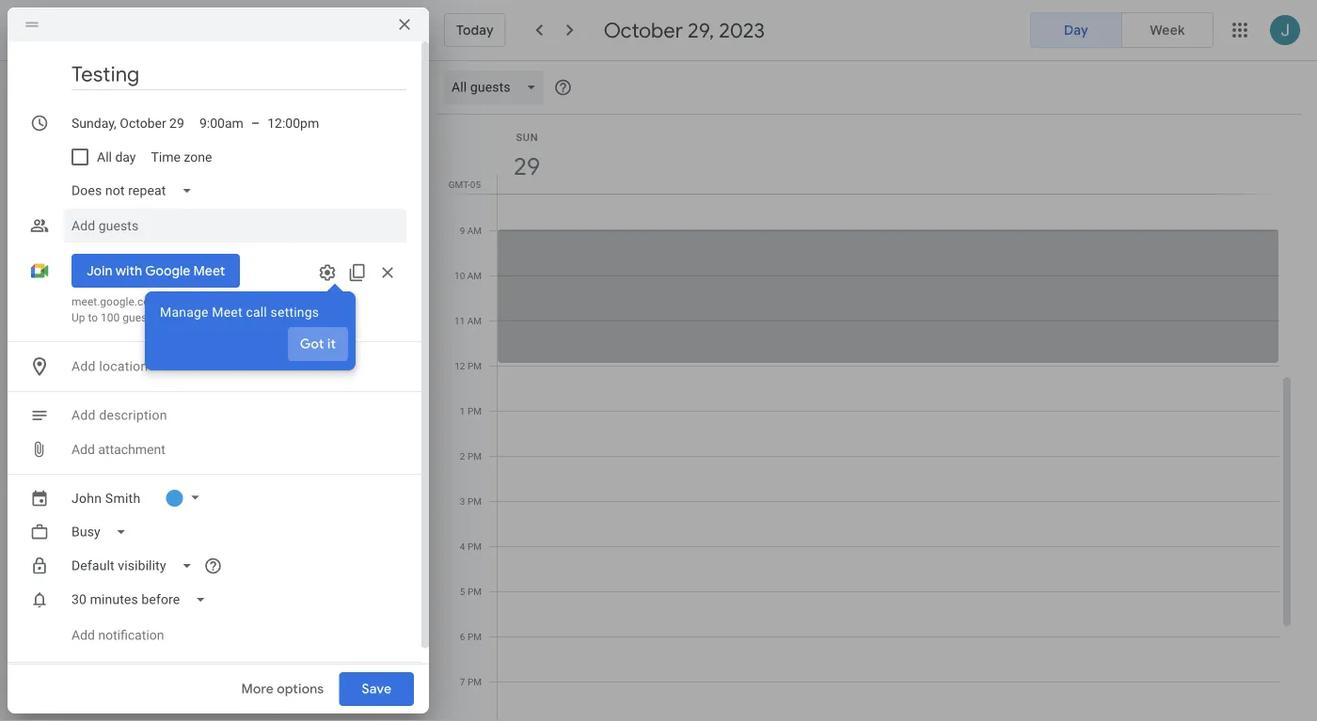 Task type: vqa. For each thing, say whether or not it's contained in the screenshot.
100
yes



Task type: locate. For each thing, give the bounding box(es) containing it.
pm right 6
[[468, 632, 482, 643]]

to
[[88, 312, 98, 325]]

1 vertical spatial am
[[468, 270, 482, 281]]

pm right 7
[[468, 677, 482, 688]]

settings
[[271, 304, 319, 320]]

pm for 4 pm
[[468, 541, 482, 552]]

5 pm
[[460, 586, 482, 598]]

1 pm
[[460, 406, 482, 417]]

pm right 1
[[468, 406, 482, 417]]

join with google meet link
[[72, 254, 240, 288]]

8 pm from the top
[[468, 677, 482, 688]]

1
[[460, 406, 465, 417]]

am right 10
[[468, 270, 482, 281]]

pm right 2
[[468, 451, 482, 462]]

1 am from the top
[[468, 225, 482, 236]]

pm right 3
[[468, 496, 482, 507]]

grid
[[437, 115, 1295, 722]]

zone
[[184, 149, 212, 165]]

am for 11 am
[[468, 315, 482, 327]]

smith
[[105, 491, 141, 506]]

john
[[72, 491, 102, 506]]

heading
[[327, 284, 343, 300]]

meet up "maah-"
[[193, 263, 225, 280]]

call
[[246, 304, 267, 320]]

29,
[[688, 17, 714, 43]]

add left the notification
[[72, 628, 95, 644]]

pm for 6 pm
[[468, 632, 482, 643]]

pm right the 12
[[468, 360, 482, 372]]

0 vertical spatial am
[[468, 225, 482, 236]]

add attachment button
[[64, 433, 173, 467]]

9
[[460, 225, 465, 236]]

pm right 4
[[468, 541, 482, 552]]

1 vertical spatial add
[[72, 628, 95, 644]]

am right 9
[[468, 225, 482, 236]]

week
[[1151, 22, 1186, 39]]

6 pm from the top
[[468, 586, 482, 598]]

7 pm from the top
[[468, 632, 482, 643]]

up
[[72, 312, 85, 325]]

2 am from the top
[[468, 270, 482, 281]]

meet inside alert dialog
[[212, 304, 243, 320]]

2
[[460, 451, 465, 462]]

5
[[460, 586, 465, 598]]

add left attachment
[[72, 442, 95, 458]]

10 am
[[455, 270, 482, 281]]

meet left call
[[212, 304, 243, 320]]

am
[[468, 225, 482, 236], [468, 270, 482, 281], [468, 315, 482, 327]]

2 add from the top
[[72, 628, 95, 644]]

1 pm from the top
[[468, 360, 482, 372]]

pm for 3 pm
[[468, 496, 482, 507]]

pm right the 5
[[468, 586, 482, 598]]

–
[[251, 116, 260, 131]]

attachment
[[98, 442, 165, 458]]

to element
[[251, 116, 260, 131]]

add notification button
[[64, 619, 172, 653]]

meet
[[193, 263, 225, 280], [212, 304, 243, 320]]

100
[[101, 312, 120, 325]]

add inside add attachment button
[[72, 442, 95, 458]]

3 am from the top
[[468, 315, 482, 327]]

am for 9 am
[[468, 225, 482, 236]]

5 pm from the top
[[468, 541, 482, 552]]

4 pm
[[460, 541, 482, 552]]

4 pm from the top
[[468, 496, 482, 507]]

pm for 7 pm
[[468, 677, 482, 688]]

1 vertical spatial meet
[[212, 304, 243, 320]]

connections
[[153, 312, 215, 325]]

add inside add notification button
[[72, 628, 95, 644]]

notification
[[98, 628, 164, 644]]

2 pm from the top
[[468, 406, 482, 417]]

option group
[[1031, 12, 1214, 48]]

add
[[72, 442, 95, 458], [72, 628, 95, 644]]

7
[[460, 677, 465, 688]]

4
[[460, 541, 465, 552]]

add for add attachment
[[72, 442, 95, 458]]

meet.google.com/scw-maah-gtw up to 100 guest connections
[[72, 296, 238, 325]]

pm
[[468, 360, 482, 372], [468, 406, 482, 417], [468, 451, 482, 462], [468, 496, 482, 507], [468, 541, 482, 552], [468, 586, 482, 598], [468, 632, 482, 643], [468, 677, 482, 688]]

october 29, 2023
[[604, 17, 765, 43]]

column header
[[497, 115, 1280, 194]]

0 vertical spatial meet
[[193, 263, 225, 280]]

gtw
[[219, 296, 238, 309]]

2 vertical spatial am
[[468, 315, 482, 327]]

am for 10 am
[[468, 270, 482, 281]]

john smith
[[72, 491, 141, 506]]

05
[[470, 179, 481, 190]]

0 vertical spatial add
[[72, 442, 95, 458]]

column header inside grid
[[497, 115, 1280, 194]]

1 add from the top
[[72, 442, 95, 458]]

3 pm from the top
[[468, 451, 482, 462]]

am right 11 on the top of page
[[468, 315, 482, 327]]

manage meet call settings
[[160, 304, 319, 320]]



Task type: describe. For each thing, give the bounding box(es) containing it.
gmt-
[[449, 179, 470, 190]]

time
[[151, 149, 181, 165]]

heading inside manage meet call settings alert dialog
[[327, 284, 343, 300]]

all
[[97, 149, 112, 165]]

7 pm
[[460, 677, 482, 688]]

9 am
[[460, 225, 482, 236]]

pm for 2 pm
[[468, 451, 482, 462]]

meet.google.com/scw-
[[72, 296, 188, 309]]

12
[[455, 360, 465, 372]]

time zone button
[[143, 140, 220, 174]]

all day
[[97, 149, 136, 165]]

today
[[456, 22, 494, 39]]

day
[[1065, 22, 1089, 39]]

maah-
[[188, 296, 219, 309]]

10
[[455, 270, 465, 281]]

6
[[460, 632, 465, 643]]

pm for 5 pm
[[468, 586, 482, 598]]

with
[[116, 263, 142, 280]]

2 pm
[[460, 451, 482, 462]]

Day radio
[[1031, 12, 1123, 48]]

manage
[[160, 304, 209, 320]]

2023
[[719, 17, 765, 43]]

grid containing gmt-05
[[437, 115, 1295, 722]]

12 pm
[[455, 360, 482, 372]]

manage meet call settings alert dialog
[[145, 271, 356, 371]]

6 pm
[[460, 632, 482, 643]]

3 pm
[[460, 496, 482, 507]]

pm for 12 pm
[[468, 360, 482, 372]]

Week radio
[[1122, 12, 1214, 48]]

gmt-05
[[449, 179, 481, 190]]

Add title text field
[[72, 60, 407, 88]]

option group containing day
[[1031, 12, 1214, 48]]

11
[[455, 315, 465, 327]]

add for add notification
[[72, 628, 95, 644]]

add attachment
[[72, 442, 165, 458]]

add notification
[[72, 628, 164, 644]]

today button
[[444, 13, 506, 47]]

time zone
[[151, 149, 212, 165]]

pm for 1 pm
[[468, 406, 482, 417]]

join with google meet
[[87, 263, 225, 280]]

join
[[87, 263, 112, 280]]

day
[[115, 149, 136, 165]]

11 am
[[455, 315, 482, 327]]

october
[[604, 17, 683, 43]]

google
[[145, 263, 190, 280]]

guest
[[123, 312, 151, 325]]

3
[[460, 496, 465, 507]]



